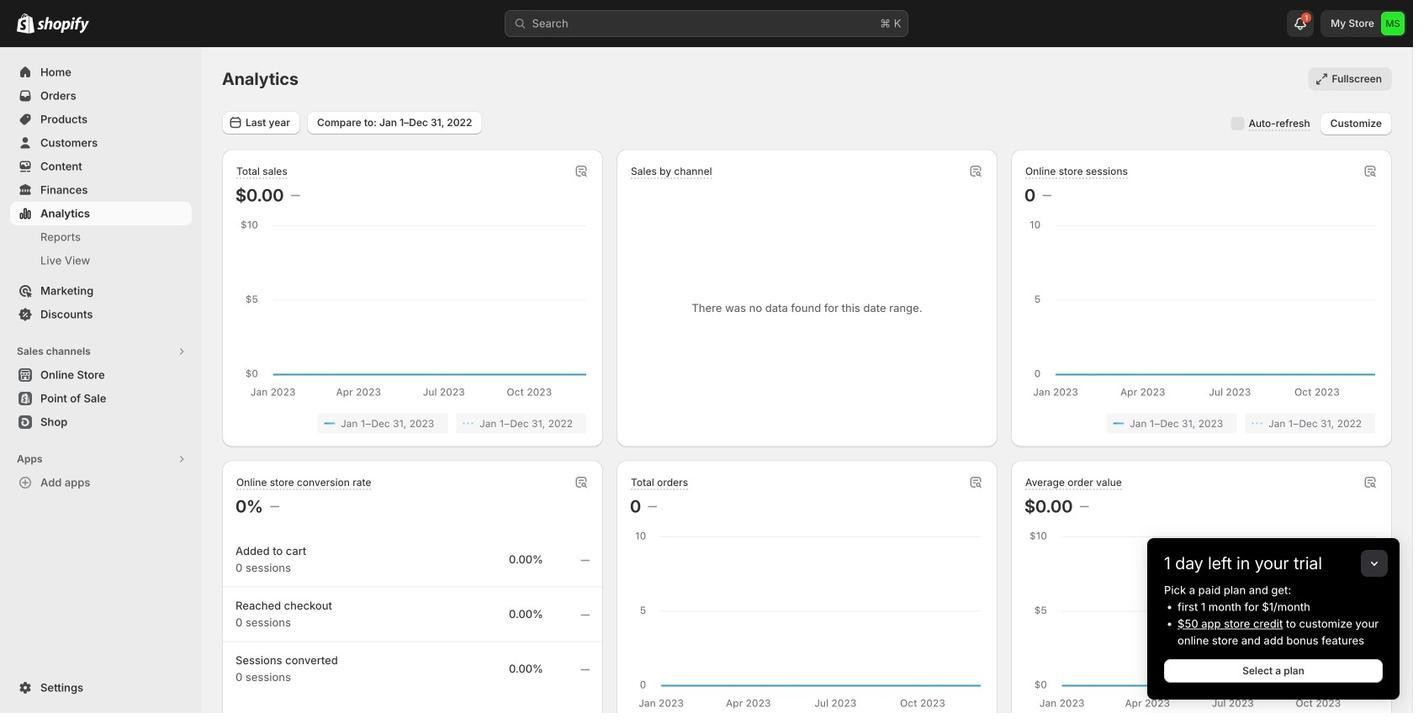 Task type: describe. For each thing, give the bounding box(es) containing it.
1 list from the left
[[239, 413, 586, 434]]

0 horizontal spatial shopify image
[[17, 13, 34, 33]]

2 list from the left
[[1028, 413, 1375, 434]]



Task type: vqa. For each thing, say whether or not it's contained in the screenshot.
the rightmost Shopify image
yes



Task type: locate. For each thing, give the bounding box(es) containing it.
my store image
[[1381, 12, 1405, 35]]

0 horizontal spatial list
[[239, 413, 586, 434]]

shopify image
[[17, 13, 34, 33], [37, 17, 89, 33]]

list
[[239, 413, 586, 434], [1028, 413, 1375, 434]]

1 horizontal spatial shopify image
[[37, 17, 89, 33]]

1 horizontal spatial list
[[1028, 413, 1375, 434]]



